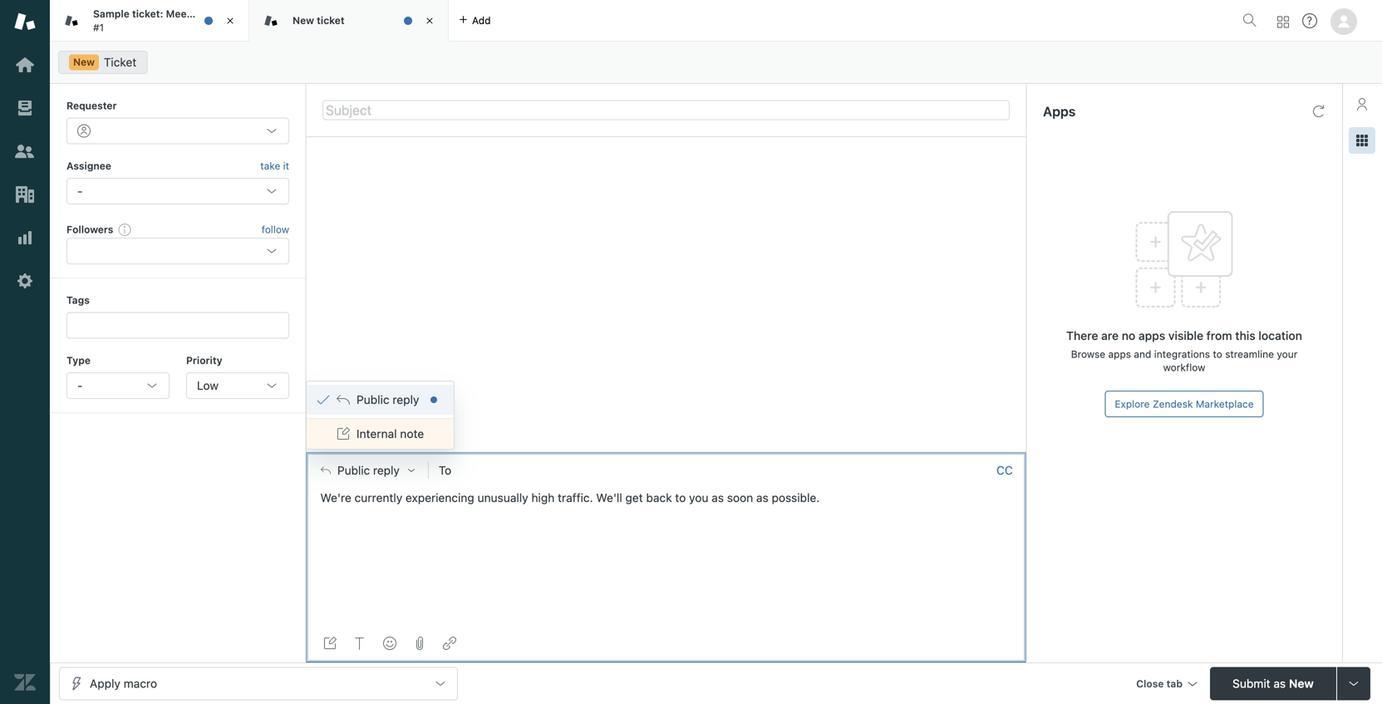 Task type: locate. For each thing, give the bounding box(es) containing it.
we're
[[320, 491, 352, 505]]

- button
[[67, 373, 170, 399]]

zendesk support image
[[14, 11, 36, 32]]

new inside secondary element
[[73, 56, 95, 68]]

Subject field
[[323, 100, 1010, 120]]

new inside tab
[[293, 14, 314, 26]]

are
[[1102, 329, 1119, 343]]

marketplace
[[1196, 398, 1254, 410]]

submit
[[1233, 677, 1271, 691]]

ticket inside tab
[[317, 14, 345, 26]]

sample
[[93, 8, 130, 20]]

as right 'soon'
[[757, 491, 769, 505]]

reply
[[393, 393, 419, 407], [373, 464, 400, 477]]

apps down no
[[1109, 348, 1132, 360]]

1 vertical spatial to
[[675, 491, 686, 505]]

public
[[357, 393, 390, 407], [338, 464, 370, 477]]

1 vertical spatial new
[[73, 56, 95, 68]]

1 vertical spatial -
[[77, 379, 83, 392]]

apps
[[1139, 329, 1166, 343], [1109, 348, 1132, 360]]

new
[[293, 14, 314, 26], [73, 56, 95, 68], [1290, 677, 1314, 691]]

2 vertical spatial new
[[1290, 677, 1314, 691]]

- inside "popup button"
[[77, 379, 83, 392]]

tab containing sample ticket: meet the ticket
[[50, 0, 249, 42]]

traffic.
[[558, 491, 593, 505]]

1 horizontal spatial to
[[1214, 348, 1223, 360]]

1 horizontal spatial apps
[[1139, 329, 1166, 343]]

add attachment image
[[413, 637, 427, 650]]

public reply up internal note
[[357, 393, 419, 407]]

the
[[193, 8, 209, 20]]

follow button
[[262, 222, 289, 237]]

new ticket
[[293, 14, 345, 26]]

reporting image
[[14, 227, 36, 249]]

- inside 'assignee' "element"
[[77, 184, 83, 198]]

close tab button
[[1129, 667, 1204, 703]]

ticket
[[212, 8, 240, 20], [317, 14, 345, 26]]

take
[[260, 160, 280, 172]]

close image
[[222, 12, 239, 29], [422, 12, 438, 29]]

0 vertical spatial new
[[293, 14, 314, 26]]

tab
[[50, 0, 249, 42]]

apps up and
[[1139, 329, 1166, 343]]

unusually
[[478, 491, 529, 505]]

to inside there are no apps visible from this location browse apps and integrations to streamline your workflow
[[1214, 348, 1223, 360]]

reply up note
[[393, 393, 419, 407]]

requester
[[67, 100, 117, 111]]

0 horizontal spatial to
[[675, 491, 686, 505]]

1 horizontal spatial close image
[[422, 12, 438, 29]]

close image left add dropdown button
[[422, 12, 438, 29]]

0 vertical spatial reply
[[393, 393, 419, 407]]

as
[[712, 491, 724, 505], [757, 491, 769, 505], [1274, 677, 1286, 691]]

workflow
[[1164, 362, 1206, 373]]

followers
[[67, 224, 113, 235]]

no
[[1122, 329, 1136, 343]]

ticket
[[104, 55, 137, 69]]

2 horizontal spatial new
[[1290, 677, 1314, 691]]

0 vertical spatial public reply
[[357, 393, 419, 407]]

public up internal
[[357, 393, 390, 407]]

1 vertical spatial public reply
[[338, 464, 400, 477]]

as right you
[[712, 491, 724, 505]]

secondary element
[[50, 46, 1383, 79]]

tags element
[[67, 312, 289, 339]]

1 horizontal spatial new
[[293, 14, 314, 26]]

internal
[[357, 427, 397, 441]]

2 close image from the left
[[422, 12, 438, 29]]

zendesk products image
[[1278, 16, 1290, 28]]

this
[[1236, 329, 1256, 343]]

new for new ticket
[[293, 14, 314, 26]]

2 - from the top
[[77, 379, 83, 392]]

take it
[[260, 160, 289, 172]]

organizations image
[[14, 184, 36, 205]]

#1
[[93, 22, 104, 33]]

0 vertical spatial -
[[77, 184, 83, 198]]

add link (cmd k) image
[[443, 637, 456, 650]]

0 horizontal spatial ticket
[[212, 8, 240, 20]]

low button
[[186, 373, 289, 399]]

tags
[[67, 295, 90, 306]]

0 vertical spatial to
[[1214, 348, 1223, 360]]

it
[[283, 160, 289, 172]]

1 vertical spatial public
[[338, 464, 370, 477]]

None field
[[462, 462, 990, 479]]

there
[[1067, 329, 1099, 343]]

1 horizontal spatial ticket
[[317, 14, 345, 26]]

- for 'assignee' "element"
[[77, 184, 83, 198]]

to left you
[[675, 491, 686, 505]]

- for '-' "popup button"
[[77, 379, 83, 392]]

0 horizontal spatial apps
[[1109, 348, 1132, 360]]

- down the type
[[77, 379, 83, 392]]

as right submit
[[1274, 677, 1286, 691]]

2 horizontal spatial as
[[1274, 677, 1286, 691]]

public up we're
[[338, 464, 370, 477]]

low
[[197, 379, 219, 392]]

reply inside dropdown button
[[373, 464, 400, 477]]

explore zendesk marketplace
[[1115, 398, 1254, 410]]

from
[[1207, 329, 1233, 343]]

draft mode image
[[323, 637, 337, 650]]

public reply inside menu item
[[357, 393, 419, 407]]

internal note menu item
[[307, 419, 454, 449]]

you
[[689, 491, 709, 505]]

sample ticket: meet the ticket #1
[[93, 8, 240, 33]]

get help image
[[1303, 13, 1318, 28]]

to down from
[[1214, 348, 1223, 360]]

browse
[[1072, 348, 1106, 360]]

close tab
[[1137, 678, 1183, 690]]

meet
[[166, 8, 191, 20]]

0 horizontal spatial close image
[[222, 12, 239, 29]]

apps
[[1044, 104, 1076, 119]]

close image right 'the'
[[222, 12, 239, 29]]

assignee
[[67, 160, 111, 172]]

0 horizontal spatial new
[[73, 56, 95, 68]]

to
[[1214, 348, 1223, 360], [675, 491, 686, 505]]

reply up currently at bottom
[[373, 464, 400, 477]]

0 vertical spatial public
[[357, 393, 390, 407]]

streamline
[[1226, 348, 1275, 360]]

insert emojis image
[[383, 637, 397, 650]]

note
[[400, 427, 424, 441]]

-
[[77, 184, 83, 198], [77, 379, 83, 392]]

get started image
[[14, 54, 36, 76]]

1 vertical spatial reply
[[373, 464, 400, 477]]

cc
[[997, 464, 1013, 477]]

public reply
[[357, 393, 419, 407], [338, 464, 400, 477]]

- down assignee
[[77, 184, 83, 198]]

apps image
[[1356, 134, 1369, 147]]

type
[[67, 355, 91, 366]]

public reply up currently at bottom
[[338, 464, 400, 477]]

1 - from the top
[[77, 184, 83, 198]]

reply inside menu item
[[393, 393, 419, 407]]



Task type: describe. For each thing, give the bounding box(es) containing it.
requester element
[[67, 118, 289, 144]]

integrations
[[1155, 348, 1211, 360]]

we'll
[[596, 491, 623, 505]]

high
[[532, 491, 555, 505]]

new ticket tab
[[249, 0, 449, 42]]

public reply button
[[306, 453, 428, 488]]

1 vertical spatial apps
[[1109, 348, 1132, 360]]

to
[[439, 464, 452, 477]]

location
[[1259, 329, 1303, 343]]

0 horizontal spatial as
[[712, 491, 724, 505]]

minimize composer image
[[660, 446, 673, 459]]

internal note
[[357, 427, 424, 441]]

currently
[[355, 491, 403, 505]]

main element
[[0, 0, 50, 704]]

possible.
[[772, 491, 820, 505]]

0 vertical spatial apps
[[1139, 329, 1166, 343]]

apply macro
[[90, 677, 157, 691]]

admin image
[[14, 270, 36, 292]]

customers image
[[14, 141, 36, 162]]

we're currently experiencing unusually high traffic. we'll get back to you as soon as possible.
[[320, 491, 820, 505]]

views image
[[14, 97, 36, 119]]

apply
[[90, 677, 120, 691]]

add button
[[449, 0, 501, 41]]

1 close image from the left
[[222, 12, 239, 29]]

get
[[626, 491, 643, 505]]

ticket inside sample ticket: meet the ticket #1
[[212, 8, 240, 20]]

zendesk
[[1153, 398, 1194, 410]]

public inside dropdown button
[[338, 464, 370, 477]]

and
[[1135, 348, 1152, 360]]

public inside menu item
[[357, 393, 390, 407]]

take it button
[[260, 157, 289, 174]]

assignee element
[[67, 178, 289, 204]]

explore
[[1115, 398, 1150, 410]]

follow
[[262, 224, 289, 235]]

tab
[[1167, 678, 1183, 690]]

public reply inside dropdown button
[[338, 464, 400, 477]]

experiencing
[[406, 491, 475, 505]]

close image inside new ticket tab
[[422, 12, 438, 29]]

explore zendesk marketplace button
[[1105, 391, 1264, 417]]

Public reply composer text field
[[313, 488, 1019, 523]]

cc button
[[997, 463, 1014, 478]]

there are no apps visible from this location browse apps and integrations to streamline your workflow
[[1067, 329, 1303, 373]]

new for new
[[73, 56, 95, 68]]

submit as new
[[1233, 677, 1314, 691]]

to inside public reply composer text box
[[675, 491, 686, 505]]

add
[[472, 15, 491, 26]]

macro
[[124, 677, 157, 691]]

your
[[1277, 348, 1298, 360]]

followers element
[[67, 238, 289, 265]]

format text image
[[353, 637, 367, 650]]

displays possible ticket submission types image
[[1348, 677, 1361, 691]]

zendesk image
[[14, 672, 36, 693]]

soon
[[727, 491, 754, 505]]

tabs tab list
[[50, 0, 1236, 42]]

info on adding followers image
[[118, 223, 132, 236]]

visible
[[1169, 329, 1204, 343]]

1 horizontal spatial as
[[757, 491, 769, 505]]

customer context image
[[1356, 97, 1369, 111]]

ticket:
[[132, 8, 163, 20]]

public reply menu item
[[307, 385, 454, 415]]

close
[[1137, 678, 1164, 690]]

back
[[646, 491, 672, 505]]

priority
[[186, 355, 222, 366]]



Task type: vqa. For each thing, say whether or not it's contained in the screenshot.
STARTED
no



